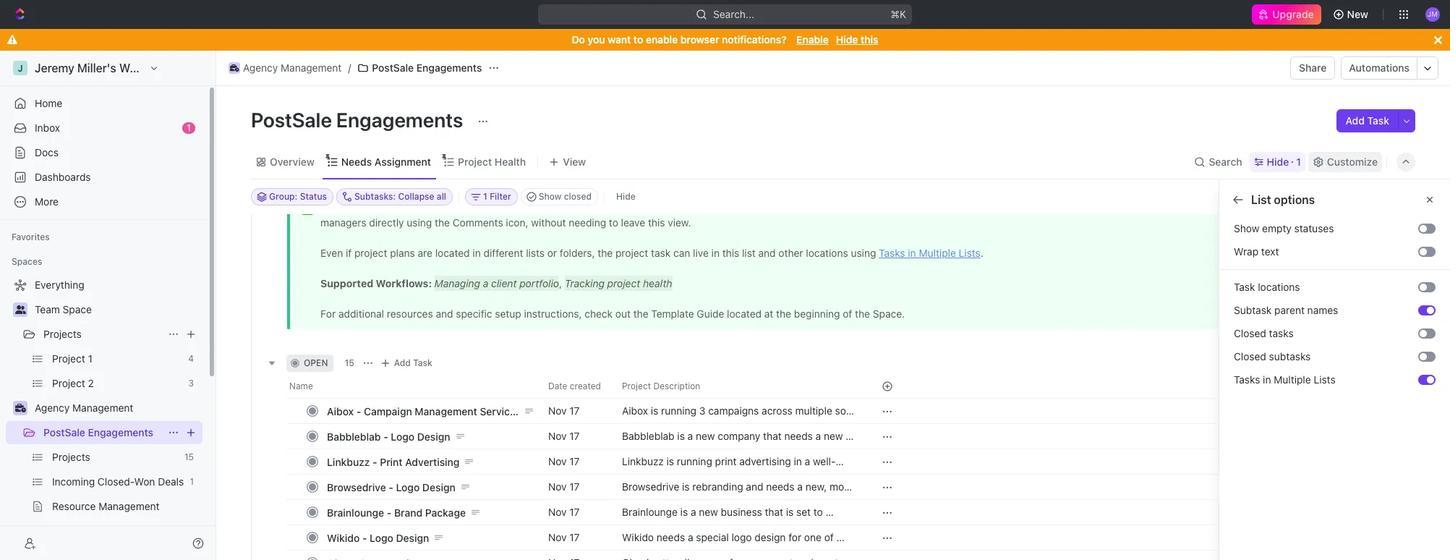 Task type: locate. For each thing, give the bounding box(es) containing it.
0 horizontal spatial wikido
[[327, 532, 360, 544]]

logo for wikido
[[370, 532, 394, 544]]

1 horizontal spatial browsedrive
[[622, 480, 680, 493]]

work
[[88, 525, 112, 537]]

0 horizontal spatial 15
[[185, 452, 194, 462]]

2 vertical spatial hide
[[617, 191, 636, 202]]

0 horizontal spatial needs assignment
[[341, 155, 431, 168]]

babbleblab
[[327, 430, 381, 443]]

a up brands.
[[688, 531, 694, 543]]

0 vertical spatial a
[[805, 455, 811, 467]]

logo for browsedrive
[[396, 481, 420, 493]]

tree inside the 'sidebar' navigation
[[6, 274, 203, 560]]

is inside "linkbuzz is running print advertising in a well- known magazine and needs content creation."
[[667, 455, 675, 467]]

empty
[[1263, 222, 1292, 234]]

logo up linkbuzz - print advertising
[[391, 430, 415, 443]]

0 horizontal spatial show
[[539, 191, 562, 202]]

0 vertical spatial add
[[1346, 114, 1366, 127]]

logo for babbleblab
[[391, 430, 415, 443]]

collapse
[[398, 191, 435, 202]]

0 vertical spatial postsale engagements
[[372, 62, 482, 74]]

and down advertising
[[746, 480, 764, 493]]

show
[[539, 191, 562, 202], [1235, 222, 1260, 234]]

1 vertical spatial more
[[1252, 274, 1276, 287]]

customize
[[1328, 155, 1379, 168], [1235, 193, 1293, 206]]

1 vertical spatial a
[[798, 480, 803, 493]]

1 vertical spatial postsale engagements
[[251, 108, 468, 132]]

0 horizontal spatial business time image
[[15, 404, 26, 413]]

tree containing everything
[[6, 274, 203, 560]]

a inside "linkbuzz is running print advertising in a well- known magazine and needs content creation."
[[805, 455, 811, 467]]

creation.
[[793, 468, 834, 481]]

1 closed from the top
[[1235, 327, 1267, 339]]

1 horizontal spatial of
[[825, 531, 834, 543]]

1 vertical spatial add task button
[[377, 355, 438, 372]]

project for project description
[[622, 381, 651, 392]]

postsale right /
[[372, 62, 414, 74]]

- left print
[[373, 456, 377, 468]]

1 horizontal spatial wikido
[[622, 531, 654, 543]]

1 horizontal spatial task
[[1235, 281, 1256, 293]]

list up empty
[[1252, 193, 1272, 206]]

logo down brainlounge - brand package
[[370, 532, 394, 544]]

1 horizontal spatial add
[[1346, 114, 1366, 127]]

1 horizontal spatial postsale engagements link
[[354, 59, 486, 77]]

agency management down 2
[[35, 402, 133, 414]]

customize inside 'button'
[[1328, 155, 1379, 168]]

0 vertical spatial show
[[539, 191, 562, 202]]

hide inside button
[[617, 191, 636, 202]]

needs up the subtasks:
[[341, 155, 372, 168]]

needs down print
[[723, 468, 752, 481]]

task up name dropdown button
[[413, 358, 433, 368]]

2 vertical spatial a
[[688, 531, 694, 543]]

design for browsedrive - logo design
[[423, 481, 456, 493]]

- right aibox on the bottom left
[[357, 405, 361, 417]]

wrap text
[[1235, 245, 1280, 258]]

1 vertical spatial postsale
[[251, 108, 332, 132]]

1 vertical spatial agency management
[[35, 402, 133, 414]]

1 horizontal spatial a
[[798, 480, 803, 493]]

projects
[[43, 328, 82, 340], [52, 451, 90, 463]]

scope
[[43, 525, 73, 537]]

browsedrive up "logo."
[[622, 480, 680, 493]]

jeremy
[[35, 62, 74, 75]]

tree
[[6, 274, 203, 560]]

list options
[[1252, 193, 1316, 206], [1252, 251, 1306, 263]]

in inside "linkbuzz is running print advertising in a well- known magazine and needs content creation."
[[794, 455, 802, 467]]

0 vertical spatial 15
[[345, 358, 354, 368]]

this
[[861, 33, 879, 46]]

campaign
[[364, 405, 412, 417]]

search
[[1210, 155, 1243, 168]]

add task button up customize 'button'
[[1338, 109, 1399, 132]]

1 horizontal spatial add task button
[[1338, 109, 1399, 132]]

needs
[[341, 155, 372, 168], [1252, 222, 1282, 234]]

task up subtask
[[1235, 281, 1256, 293]]

add
[[1346, 114, 1366, 127], [394, 358, 411, 368]]

needs down advertising
[[767, 480, 795, 493]]

aibox - campaign management services
[[327, 405, 521, 417]]

0 vertical spatial agency
[[243, 62, 278, 74]]

show inside 'dropdown button'
[[539, 191, 562, 202]]

design inside wikido - logo design link
[[396, 532, 429, 544]]

1 vertical spatial agency
[[35, 402, 70, 414]]

0 horizontal spatial hide
[[617, 191, 636, 202]]

more down dashboards
[[35, 195, 59, 208]]

1 horizontal spatial agency
[[243, 62, 278, 74]]

add task up customize 'button'
[[1346, 114, 1390, 127]]

in down group
[[1264, 373, 1272, 386]]

Search tasks... text field
[[1271, 186, 1416, 208]]

of
[[76, 525, 85, 537], [825, 531, 834, 543]]

1 vertical spatial design
[[423, 481, 456, 493]]

task down automations button
[[1368, 114, 1390, 127]]

assignment up the subtasks: collapse all
[[375, 155, 431, 168]]

project inside 'link'
[[52, 352, 85, 365]]

- left brand
[[387, 506, 392, 519]]

1 horizontal spatial assignment
[[1285, 222, 1340, 234]]

engagements
[[417, 62, 482, 74], [336, 108, 463, 132], [88, 426, 153, 439]]

needs up sub- on the left bottom
[[657, 531, 685, 543]]

a left new,
[[798, 480, 803, 493]]

hide left this
[[836, 33, 859, 46]]

0 horizontal spatial a
[[688, 531, 694, 543]]

one
[[805, 531, 822, 543]]

show left closed
[[539, 191, 562, 202]]

customize up search tasks... text box
[[1328, 155, 1379, 168]]

needs assignment
[[341, 155, 431, 168], [1252, 222, 1340, 234]]

0 vertical spatial closed
[[1235, 327, 1267, 339]]

- down campaign
[[384, 430, 388, 443]]

is inside 'browsedrive is rebranding and needs a new, mod ern logo.'
[[683, 480, 690, 493]]

15 right open
[[345, 358, 354, 368]]

linkbuzz for linkbuzz is running print advertising in a well- known magazine and needs content creation.
[[622, 455, 664, 467]]

wrap
[[1235, 245, 1259, 258]]

list inside button
[[1252, 251, 1269, 263]]

0 horizontal spatial and
[[703, 468, 721, 481]]

0 vertical spatial list options
[[1252, 193, 1316, 206]]

agency management left /
[[243, 62, 342, 74]]

1 horizontal spatial add task
[[1346, 114, 1390, 127]]

show up wrap
[[1235, 222, 1260, 234]]

closed up tasks
[[1235, 350, 1267, 363]]

logo up brand
[[396, 481, 420, 493]]

babbleblab - logo design link
[[323, 426, 537, 447]]

0 horizontal spatial postsale
[[43, 426, 85, 439]]

postsale engagements link
[[354, 59, 486, 77], [43, 421, 162, 444]]

linkbuzz inside "linkbuzz is running print advertising in a well- known magazine and needs content creation."
[[622, 455, 664, 467]]

special
[[696, 531, 729, 543]]

design up advertising
[[417, 430, 451, 443]]

- for brainlounge
[[387, 506, 392, 519]]

1 vertical spatial list options
[[1252, 251, 1306, 263]]

- for linkbuzz
[[373, 456, 377, 468]]

list options button
[[1229, 246, 1442, 269]]

0 horizontal spatial agency management link
[[35, 397, 200, 420]]

2 vertical spatial logo
[[370, 532, 394, 544]]

of right one
[[825, 531, 834, 543]]

design
[[755, 531, 786, 543]]

brainlounge
[[327, 506, 384, 519]]

1
[[187, 122, 191, 133], [1297, 155, 1302, 168], [483, 191, 488, 202], [88, 352, 93, 365], [190, 476, 194, 487]]

of inside 'tree'
[[76, 525, 85, 537]]

sub-
[[646, 544, 668, 557]]

task locations button
[[1229, 276, 1419, 299]]

wikido down brainlounge
[[327, 532, 360, 544]]

2 list options from the top
[[1252, 251, 1306, 263]]

add up customize 'button'
[[1346, 114, 1366, 127]]

0 vertical spatial business time image
[[230, 64, 239, 72]]

1 vertical spatial show
[[1235, 222, 1260, 234]]

options
[[1275, 193, 1316, 206], [1271, 251, 1306, 263]]

search...
[[714, 8, 755, 20]]

team space
[[35, 303, 92, 316]]

15 up incoming closed-won deals 1
[[185, 452, 194, 462]]

design inside browsedrive - logo design link
[[423, 481, 456, 493]]

more inside "dropdown button"
[[35, 195, 59, 208]]

logo
[[391, 430, 415, 443], [396, 481, 420, 493], [370, 532, 394, 544]]

0 horizontal spatial linkbuzz
[[327, 456, 370, 468]]

group:
[[269, 191, 298, 202]]

postsale inside 'tree'
[[43, 426, 85, 439]]

options up more settings
[[1271, 251, 1306, 263]]

needs assignment up text
[[1252, 222, 1340, 234]]

0 vertical spatial postsale engagements link
[[354, 59, 486, 77]]

do you want to enable browser notifications? enable hide this
[[572, 33, 879, 46]]

customize list
[[1235, 193, 1316, 206]]

needs up text
[[1252, 222, 1282, 234]]

add task button up name dropdown button
[[377, 355, 438, 372]]

list up task locations
[[1252, 251, 1269, 263]]

resource
[[52, 500, 96, 512]]

content
[[755, 468, 790, 481]]

project left description
[[622, 381, 651, 392]]

1 horizontal spatial needs assignment
[[1252, 222, 1340, 234]]

management up babbleblab - logo design link
[[415, 405, 477, 417]]

upgrade link
[[1253, 4, 1322, 25]]

design for babbleblab - logo design
[[417, 430, 451, 443]]

task
[[1368, 114, 1390, 127], [1235, 281, 1256, 293], [413, 358, 433, 368]]

advertising
[[740, 455, 792, 467]]

1 horizontal spatial agency management link
[[225, 59, 345, 77]]

postsale up overview
[[251, 108, 332, 132]]

show for show closed
[[539, 191, 562, 202]]

1 horizontal spatial in
[[1264, 373, 1272, 386]]

1 filter
[[483, 191, 511, 202]]

- down print
[[389, 481, 394, 493]]

1 horizontal spatial needs
[[1252, 222, 1282, 234]]

ern
[[622, 494, 638, 506]]

design
[[417, 430, 451, 443], [423, 481, 456, 493], [396, 532, 429, 544]]

1 vertical spatial engagements
[[336, 108, 463, 132]]

0 vertical spatial needs assignment
[[341, 155, 431, 168]]

of left work
[[76, 525, 85, 537]]

0 vertical spatial engagements
[[417, 62, 482, 74]]

postsale engagements link up "closed-" in the left bottom of the page
[[43, 421, 162, 444]]

design down brand
[[396, 532, 429, 544]]

postsale engagements inside the 'sidebar' navigation
[[43, 426, 153, 439]]

running
[[677, 455, 713, 467]]

postsale engagements
[[372, 62, 482, 74], [251, 108, 468, 132], [43, 426, 153, 439]]

management inside 'link'
[[415, 405, 477, 417]]

agency management link down project 2 link
[[35, 397, 200, 420]]

postsale down project 2
[[43, 426, 85, 439]]

2 vertical spatial task
[[413, 358, 433, 368]]

1 vertical spatial 15
[[185, 452, 194, 462]]

project inside dropdown button
[[622, 381, 651, 392]]

hide up customize list
[[1268, 155, 1290, 168]]

projects link up "closed-" in the left bottom of the page
[[52, 446, 179, 469]]

linkbuzz
[[622, 455, 664, 467], [327, 456, 370, 468]]

project up project 2
[[52, 352, 85, 365]]

1 horizontal spatial status
[[1396, 357, 1422, 368]]

a up "creation."
[[805, 455, 811, 467]]

0 vertical spatial assignment
[[375, 155, 431, 168]]

is up magazine
[[667, 455, 675, 467]]

1 horizontal spatial more
[[1252, 274, 1276, 287]]

agency management inside the 'sidebar' navigation
[[35, 402, 133, 414]]

inbox
[[35, 122, 60, 134]]

a inside 'browsedrive is rebranding and needs a new, mod ern logo.'
[[798, 480, 803, 493]]

jm
[[1428, 10, 1439, 18]]

resource management link
[[52, 495, 200, 518]]

linkbuzz up known
[[622, 455, 664, 467]]

more for more
[[35, 195, 59, 208]]

projects up incoming
[[52, 451, 90, 463]]

design inside babbleblab - logo design link
[[417, 430, 451, 443]]

automations button
[[1343, 57, 1418, 79]]

add up name dropdown button
[[394, 358, 411, 368]]

2 horizontal spatial postsale
[[372, 62, 414, 74]]

overview
[[270, 155, 315, 168]]

0 vertical spatial projects
[[43, 328, 82, 340]]

closed subtasks button
[[1229, 345, 1419, 368]]

project 2
[[52, 377, 94, 389]]

0 horizontal spatial assignment
[[375, 155, 431, 168]]

a inside wikido needs a special logo design for one of their sub-brands.
[[688, 531, 694, 543]]

show inside button
[[1235, 222, 1260, 234]]

is down running
[[683, 480, 690, 493]]

agency inside 'tree'
[[35, 402, 70, 414]]

options inside button
[[1271, 251, 1306, 263]]

more down wrap text
[[1252, 274, 1276, 287]]

1 vertical spatial options
[[1271, 251, 1306, 263]]

tasks in multiple lists button
[[1229, 368, 1419, 392]]

0 vertical spatial design
[[417, 430, 451, 443]]

1 vertical spatial logo
[[396, 481, 420, 493]]

2 vertical spatial postsale
[[43, 426, 85, 439]]

more button
[[6, 190, 203, 213]]

2 horizontal spatial task
[[1368, 114, 1390, 127]]

2 vertical spatial postsale engagements
[[43, 426, 153, 439]]

project for project 2
[[52, 377, 85, 389]]

brainlounge - brand package
[[327, 506, 466, 519]]

and inside "linkbuzz is running print advertising in a well- known magazine and needs content creation."
[[703, 468, 721, 481]]

project health
[[458, 155, 526, 168]]

assignment up wrap text button
[[1285, 222, 1340, 234]]

options up the show empty statuses
[[1275, 193, 1316, 206]]

browsedrive inside 'browsedrive is rebranding and needs a new, mod ern logo.'
[[622, 480, 680, 493]]

2 horizontal spatial hide
[[1268, 155, 1290, 168]]

15
[[345, 358, 354, 368], [185, 452, 194, 462]]

wikido inside wikido needs a special logo design for one of their sub-brands.
[[622, 531, 654, 543]]

task inside button
[[1235, 281, 1256, 293]]

design down advertising
[[423, 481, 456, 493]]

browser
[[681, 33, 720, 46]]

project for project 1
[[52, 352, 85, 365]]

closed down subtask
[[1235, 327, 1267, 339]]

1 horizontal spatial is
[[683, 480, 690, 493]]

- down brainlounge
[[363, 532, 367, 544]]

1 vertical spatial add task
[[394, 358, 433, 368]]

is for rebranding
[[683, 480, 690, 493]]

closed subtasks
[[1235, 350, 1312, 363]]

browsedrive up brainlounge
[[327, 481, 386, 493]]

and down print
[[703, 468, 721, 481]]

wikido for wikido - logo design
[[327, 532, 360, 544]]

0 vertical spatial status
[[300, 191, 327, 202]]

2 closed from the top
[[1235, 350, 1267, 363]]

1 vertical spatial task
[[1235, 281, 1256, 293]]

0 horizontal spatial needs
[[657, 531, 685, 543]]

list
[[1252, 193, 1272, 206], [1296, 193, 1316, 206], [1252, 251, 1269, 263]]

1 horizontal spatial 15
[[345, 358, 354, 368]]

business time image
[[230, 64, 239, 72], [15, 404, 26, 413]]

1 horizontal spatial needs
[[723, 468, 752, 481]]

closed tasks
[[1235, 327, 1294, 339]]

0 horizontal spatial browsedrive
[[327, 481, 386, 493]]

multiple
[[1275, 373, 1312, 386]]

babbleblab - logo design
[[327, 430, 451, 443]]

agency management link left /
[[225, 59, 345, 77]]

1 vertical spatial status
[[1396, 357, 1422, 368]]

needs assignment up the subtasks:
[[341, 155, 431, 168]]

project left health
[[458, 155, 492, 168]]

list options up more settings
[[1252, 251, 1306, 263]]

0 vertical spatial hide
[[836, 33, 859, 46]]

projects down the team space
[[43, 328, 82, 340]]

- inside 'link'
[[357, 405, 361, 417]]

health
[[495, 155, 526, 168]]

all
[[437, 191, 447, 202]]

hide for hide
[[617, 191, 636, 202]]

project left 2
[[52, 377, 85, 389]]

wikido needs a special logo design for one of their sub-brands. button
[[614, 525, 865, 557]]

list up statuses
[[1296, 193, 1316, 206]]

0 horizontal spatial in
[[794, 455, 802, 467]]

subtasks:
[[355, 191, 396, 202]]

logo.
[[640, 494, 664, 506]]

1 vertical spatial projects
[[52, 451, 90, 463]]

postsale engagements link right /
[[354, 59, 486, 77]]

list options up the show empty statuses
[[1252, 193, 1316, 206]]

wikido up the their
[[622, 531, 654, 543]]

subtask
[[1235, 304, 1273, 316]]

1 horizontal spatial hide
[[836, 33, 859, 46]]

1 inside 'link'
[[88, 352, 93, 365]]

show closed button
[[521, 188, 598, 206]]

0 horizontal spatial add task button
[[377, 355, 438, 372]]

- for babbleblab
[[384, 430, 388, 443]]

more inside button
[[1252, 274, 1276, 287]]

add task up name dropdown button
[[394, 358, 433, 368]]

0 horizontal spatial of
[[76, 525, 85, 537]]

0 horizontal spatial postsale engagements link
[[43, 421, 162, 444]]

0 vertical spatial in
[[1264, 373, 1272, 386]]

- for wikido
[[363, 532, 367, 544]]

assignment
[[375, 155, 431, 168], [1285, 222, 1340, 234]]

projects link down team space link
[[43, 323, 162, 346]]

tasks
[[1235, 373, 1261, 386]]

customize up empty
[[1235, 193, 1293, 206]]

in up "creation."
[[794, 455, 802, 467]]

1 vertical spatial customize
[[1235, 193, 1293, 206]]

15 inside the 'sidebar' navigation
[[185, 452, 194, 462]]

0 vertical spatial customize
[[1328, 155, 1379, 168]]

hide right closed
[[617, 191, 636, 202]]

linkbuzz is running print advertising in a well- known magazine and needs content creation.
[[622, 455, 836, 481]]

linkbuzz down babbleblab at the left bottom
[[327, 456, 370, 468]]

1 horizontal spatial show
[[1235, 222, 1260, 234]]



Task type: describe. For each thing, give the bounding box(es) containing it.
browsedrive for browsedrive - logo design
[[327, 481, 386, 493]]

customize button
[[1309, 152, 1383, 172]]

linkbuzz for linkbuzz - print advertising
[[327, 456, 370, 468]]

/
[[348, 62, 351, 74]]

1 horizontal spatial postsale
[[251, 108, 332, 132]]

0 horizontal spatial needs
[[341, 155, 372, 168]]

⌘k
[[891, 8, 907, 20]]

scope of work
[[43, 525, 112, 537]]

0 vertical spatial projects link
[[43, 323, 162, 346]]

services
[[480, 405, 521, 417]]

customize for customize
[[1328, 155, 1379, 168]]

1 vertical spatial postsale engagements link
[[43, 421, 162, 444]]

closed for closed subtasks
[[1235, 350, 1267, 363]]

0 vertical spatial postsale
[[372, 62, 414, 74]]

brands.
[[668, 544, 704, 557]]

rebranding
[[693, 480, 744, 493]]

in inside button
[[1264, 373, 1272, 386]]

favorites
[[12, 232, 50, 242]]

brainlounge - brand package link
[[323, 502, 537, 523]]

show empty statuses
[[1235, 222, 1335, 234]]

4
[[188, 353, 194, 364]]

show closed
[[539, 191, 592, 202]]

0 horizontal spatial add task
[[394, 358, 433, 368]]

new,
[[806, 480, 827, 493]]

brand
[[394, 506, 423, 519]]

project 1 link
[[52, 347, 183, 371]]

user group image
[[15, 305, 26, 314]]

won
[[134, 475, 155, 488]]

miller's
[[77, 62, 116, 75]]

management down 2
[[72, 402, 133, 414]]

wikido for wikido needs a special logo design for one of their sub-brands.
[[622, 531, 654, 543]]

1 vertical spatial agency management link
[[35, 397, 200, 420]]

needs inside 'browsedrive is rebranding and needs a new, mod ern logo.'
[[767, 480, 795, 493]]

everything link
[[6, 274, 200, 297]]

project for project health
[[458, 155, 492, 168]]

1 inside dropdown button
[[483, 191, 488, 202]]

customize for customize list
[[1235, 193, 1293, 206]]

incoming closed-won deals 1
[[52, 475, 194, 488]]

1 vertical spatial needs assignment
[[1252, 222, 1340, 234]]

list options inside button
[[1252, 251, 1306, 263]]

project 1
[[52, 352, 93, 365]]

needs inside wikido needs a special logo design for one of their sub-brands.
[[657, 531, 685, 543]]

view button
[[544, 145, 591, 179]]

2
[[88, 377, 94, 389]]

created
[[570, 381, 601, 392]]

docs
[[35, 146, 59, 158]]

needs inside "linkbuzz is running print advertising in a well- known magazine and needs content creation."
[[723, 468, 752, 481]]

scope of work link
[[43, 520, 200, 543]]

wrap text button
[[1229, 240, 1419, 263]]

dashboards link
[[6, 166, 203, 189]]

mod
[[830, 480, 855, 493]]

1 vertical spatial needs
[[1252, 222, 1282, 234]]

advertising
[[405, 456, 460, 468]]

0 vertical spatial add task button
[[1338, 109, 1399, 132]]

show for show empty statuses
[[1235, 222, 1260, 234]]

aibox - campaign management services link
[[323, 401, 537, 422]]

date created button
[[540, 375, 614, 398]]

management left /
[[281, 62, 342, 74]]

management down incoming closed-won deals 1
[[99, 500, 160, 512]]

show empty statuses button
[[1229, 217, 1419, 240]]

sidebar navigation
[[0, 51, 219, 560]]

wikido needs a special logo design for one of their sub-brands.
[[622, 531, 837, 557]]

- for aibox
[[357, 405, 361, 417]]

new
[[1348, 8, 1369, 20]]

1 vertical spatial projects link
[[52, 446, 179, 469]]

0 vertical spatial add task
[[1346, 114, 1390, 127]]

1 horizontal spatial business time image
[[230, 64, 239, 72]]

jeremy miller's workspace, , element
[[13, 61, 28, 75]]

is for running
[[667, 455, 675, 467]]

hide for hide 1
[[1268, 155, 1290, 168]]

date
[[549, 381, 568, 392]]

0 vertical spatial task
[[1368, 114, 1390, 127]]

more for more settings
[[1252, 274, 1276, 287]]

statuses
[[1295, 222, 1335, 234]]

do
[[572, 33, 585, 46]]

notifications?
[[722, 33, 787, 46]]

closed for closed tasks
[[1235, 327, 1267, 339]]

1 list options from the top
[[1252, 193, 1316, 206]]

and inside 'browsedrive is rebranding and needs a new, mod ern logo.'
[[746, 480, 764, 493]]

0 horizontal spatial add
[[394, 358, 411, 368]]

date created
[[549, 381, 601, 392]]

you
[[588, 33, 605, 46]]

needs assignment inside the needs assignment link
[[341, 155, 431, 168]]

magazine
[[656, 468, 700, 481]]

well-
[[813, 455, 836, 467]]

enable
[[797, 33, 829, 46]]

closed tasks button
[[1229, 322, 1419, 345]]

jm button
[[1422, 3, 1445, 26]]

filter
[[490, 191, 511, 202]]

to
[[634, 33, 644, 46]]

hide 1
[[1268, 155, 1302, 168]]

text
[[1262, 245, 1280, 258]]

their
[[622, 544, 644, 557]]

lists
[[1315, 373, 1336, 386]]

space
[[63, 303, 92, 316]]

wikido - logo design
[[327, 532, 429, 544]]

1 inside incoming closed-won deals 1
[[190, 476, 194, 487]]

1 vertical spatial business time image
[[15, 404, 26, 413]]

search button
[[1191, 152, 1247, 172]]

0 vertical spatial agency management link
[[225, 59, 345, 77]]

group: status
[[269, 191, 327, 202]]

names
[[1308, 304, 1339, 316]]

tasks in multiple lists
[[1235, 373, 1336, 386]]

jeremy miller's workspace
[[35, 62, 179, 75]]

hide button
[[611, 188, 642, 206]]

0 vertical spatial options
[[1275, 193, 1316, 206]]

everything
[[35, 279, 84, 291]]

project description
[[622, 381, 701, 392]]

deals
[[158, 475, 184, 488]]

subtasks
[[1270, 350, 1312, 363]]

linkbuzz - print advertising
[[327, 456, 460, 468]]

design for wikido - logo design
[[396, 532, 429, 544]]

1 horizontal spatial agency management
[[243, 62, 342, 74]]

view button
[[544, 152, 591, 172]]

subtasks: collapse all
[[355, 191, 447, 202]]

0 horizontal spatial status
[[300, 191, 327, 202]]

needs assignment link
[[339, 152, 431, 172]]

engagements inside 'tree'
[[88, 426, 153, 439]]

browsedrive for browsedrive is rebranding and needs a new, mod ern logo.
[[622, 480, 680, 493]]

settings
[[1279, 274, 1316, 287]]

project health link
[[455, 152, 526, 172]]

locations
[[1259, 281, 1301, 293]]

1 vertical spatial assignment
[[1285, 222, 1340, 234]]

- for browsedrive
[[389, 481, 394, 493]]

subtask parent names
[[1235, 304, 1339, 316]]

browsedrive is rebranding and needs a new, mod ern logo.
[[622, 480, 855, 506]]

more settings button
[[1229, 269, 1442, 292]]

of inside wikido needs a special logo design for one of their sub-brands.
[[825, 531, 834, 543]]



Task type: vqa. For each thing, say whether or not it's contained in the screenshot.
2nd As
no



